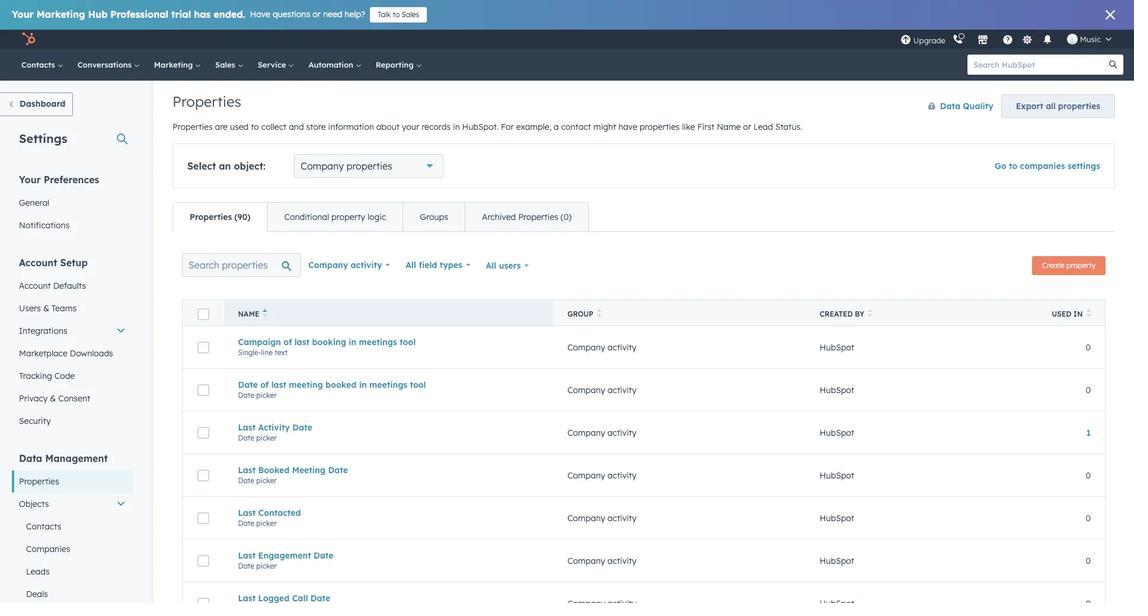 Task type: vqa. For each thing, say whether or not it's contained in the screenshot.
"Conditional property logic" LINK
yes



Task type: describe. For each thing, give the bounding box(es) containing it.
collect
[[261, 122, 287, 132]]

property for create
[[1067, 261, 1096, 270]]

your marketing hub professional trial has ended. have questions or need help?
[[12, 8, 365, 20]]

service
[[258, 60, 289, 69]]

text
[[275, 348, 288, 357]]

data management
[[19, 453, 108, 464]]

hubspot.
[[462, 122, 499, 132]]

booked
[[326, 379, 357, 390]]

Search HubSpot search field
[[968, 55, 1113, 75]]

calling icon image
[[953, 34, 964, 45]]

activity for last contacted
[[608, 513, 637, 523]]

press to sort. image
[[868, 309, 873, 317]]

companies
[[26, 544, 70, 555]]

all for all users
[[486, 260, 497, 271]]

name button
[[224, 300, 553, 326]]

0 vertical spatial contacts
[[21, 60, 57, 69]]

your for your marketing hub professional trial has ended. have questions or need help?
[[12, 8, 34, 20]]

field
[[419, 260, 437, 270]]

hubspot image
[[21, 32, 36, 46]]

properties up are
[[173, 93, 241, 110]]

preferences
[[44, 174, 99, 186]]

used
[[230, 122, 249, 132]]

general
[[19, 198, 49, 208]]

integrations button
[[12, 320, 133, 342]]

properties left (90)
[[190, 212, 232, 222]]

records
[[422, 122, 451, 132]]

search button
[[1104, 55, 1124, 75]]

conditional property logic
[[284, 212, 386, 222]]

deals
[[26, 589, 48, 600]]

data quality button
[[916, 94, 995, 118]]

tracking code
[[19, 371, 75, 381]]

properties link
[[12, 470, 133, 493]]

users & teams
[[19, 303, 77, 314]]

company activity for last booked meeting date
[[568, 470, 637, 481]]

properties left are
[[173, 122, 213, 132]]

have
[[619, 122, 638, 132]]

archived properties (0) link
[[465, 203, 589, 231]]

management
[[45, 453, 108, 464]]

account setup
[[19, 257, 88, 269]]

meetings inside date of last meeting booked in meetings tool date picker
[[369, 379, 408, 390]]

tool inside date of last meeting booked in meetings tool date picker
[[410, 379, 426, 390]]

export all properties
[[1016, 101, 1101, 112]]

objects button
[[12, 493, 133, 515]]

greg robinson image
[[1067, 34, 1078, 44]]

companies
[[1020, 161, 1066, 171]]

company for last booked meeting date
[[568, 470, 606, 481]]

company inside popup button
[[301, 160, 344, 172]]

users
[[19, 303, 41, 314]]

teams
[[52, 303, 77, 314]]

consent
[[58, 393, 90, 404]]

objects
[[19, 499, 49, 509]]

conditional
[[284, 212, 329, 222]]

company inside popup button
[[308, 260, 348, 270]]

press to sort. image for used in
[[1087, 309, 1091, 317]]

picker inside last activity date date picker
[[256, 433, 277, 442]]

0 for picker
[[1086, 470, 1091, 481]]

marketing link
[[147, 49, 208, 81]]

in inside date of last meeting booked in meetings tool date picker
[[359, 379, 367, 390]]

talk to sales
[[378, 10, 420, 19]]

hubspot for date of last meeting booked in meetings tool
[[820, 385, 855, 395]]

4 0 from the top
[[1086, 513, 1091, 523]]

account for account defaults
[[19, 281, 51, 291]]

contacts link for companies link
[[12, 515, 133, 538]]

company activity inside popup button
[[308, 260, 382, 270]]

general link
[[12, 192, 133, 214]]

account defaults link
[[12, 275, 133, 297]]

your preferences
[[19, 174, 99, 186]]

last for last engagement date
[[238, 550, 256, 561]]

hub
[[88, 8, 108, 20]]

an
[[219, 160, 231, 172]]

settings
[[19, 131, 67, 146]]

& for privacy
[[50, 393, 56, 404]]

defaults
[[53, 281, 86, 291]]

security link
[[12, 410, 133, 432]]

of for date
[[261, 379, 269, 390]]

company properties button
[[294, 154, 444, 178]]

marketplaces button
[[971, 30, 996, 49]]

conversations
[[78, 60, 134, 69]]

like
[[682, 122, 695, 132]]

activity for last booked meeting date
[[608, 470, 637, 481]]

0 horizontal spatial to
[[251, 122, 259, 132]]

dashboard link
[[0, 93, 73, 116]]

settings image
[[1023, 35, 1033, 45]]

companies link
[[12, 538, 133, 560]]

properties inside popup button
[[347, 160, 392, 172]]

line
[[261, 348, 273, 357]]

are
[[215, 122, 228, 132]]

company activity for last engagement date
[[568, 555, 637, 566]]

name inside 'name' button
[[238, 310, 259, 318]]

privacy & consent link
[[12, 387, 133, 410]]

date of last meeting booked in meetings tool date picker
[[238, 379, 426, 399]]

select an object:
[[187, 160, 266, 172]]

campaign of last booking in meetings tool single-line text
[[238, 337, 416, 357]]

first
[[698, 122, 715, 132]]

trial
[[171, 8, 191, 20]]

export all properties button
[[1002, 94, 1116, 118]]

talk
[[378, 10, 391, 19]]

data for data quality
[[940, 101, 961, 112]]

0 for meetings
[[1086, 342, 1091, 353]]

activity inside company activity popup button
[[351, 260, 382, 270]]

account setup element
[[12, 256, 133, 432]]

might
[[594, 122, 616, 132]]

export
[[1016, 101, 1044, 112]]

calling icon button
[[948, 31, 968, 47]]

used in button
[[1035, 300, 1106, 326]]

tracking code link
[[12, 365, 133, 387]]

privacy & consent
[[19, 393, 90, 404]]

in
[[1074, 310, 1083, 318]]

press to sort. element for created by
[[868, 309, 873, 319]]

sales inside button
[[402, 10, 420, 19]]

properties inside data management element
[[19, 476, 59, 487]]

hubspot for last activity date
[[820, 427, 855, 438]]

last for last activity date
[[238, 422, 256, 433]]

last contacted date picker
[[238, 507, 301, 528]]

notifications button
[[1038, 30, 1058, 49]]

company activity button
[[301, 253, 398, 277]]

and
[[289, 122, 304, 132]]

marketplace
[[19, 348, 68, 359]]

picker inside last contacted date picker
[[256, 519, 277, 528]]

used
[[1052, 310, 1072, 318]]

company properties
[[301, 160, 392, 172]]

activity for last engagement date
[[608, 555, 637, 566]]

conditional property logic link
[[267, 203, 403, 231]]

last for last booked meeting date
[[238, 465, 256, 475]]

last activity date date picker
[[238, 422, 312, 442]]

automation
[[309, 60, 356, 69]]

for
[[501, 122, 514, 132]]

all
[[1046, 101, 1056, 112]]

contacts link for conversations link
[[14, 49, 70, 81]]

last activity date button
[[238, 422, 539, 433]]

company activity for date of last meeting booked in meetings tool
[[568, 385, 637, 395]]

information
[[328, 122, 374, 132]]

create property
[[1043, 261, 1096, 270]]

properties are used to collect and store information about your records in hubspot. for example, a contact might have properties like first name or lead status.
[[173, 122, 803, 132]]

last engagement date button
[[238, 550, 539, 561]]

close image
[[1106, 10, 1116, 20]]



Task type: locate. For each thing, give the bounding box(es) containing it.
settings
[[1068, 161, 1101, 171]]

0 vertical spatial tool
[[400, 337, 416, 347]]

3 last from the top
[[238, 507, 256, 518]]

tab panel
[[173, 231, 1116, 603]]

0 horizontal spatial last
[[271, 379, 286, 390]]

press to sort. element right in
[[1087, 309, 1091, 319]]

groups
[[420, 212, 448, 222]]

press to sort. image inside used in button
[[1087, 309, 1091, 317]]

company for last engagement date
[[568, 555, 606, 566]]

4 hubspot from the top
[[820, 470, 855, 481]]

0 horizontal spatial property
[[332, 212, 365, 222]]

1 horizontal spatial press to sort. image
[[1087, 309, 1091, 317]]

0 vertical spatial account
[[19, 257, 57, 269]]

1 picker from the top
[[256, 391, 277, 399]]

1 horizontal spatial name
[[717, 122, 741, 132]]

all left users
[[486, 260, 497, 271]]

date inside last contacted date picker
[[238, 519, 254, 528]]

4 picker from the top
[[256, 519, 277, 528]]

leads
[[26, 566, 50, 577]]

created by button
[[806, 300, 1035, 326]]

ascending sort. press to sort descending. image
[[263, 309, 267, 317]]

1 horizontal spatial properties
[[640, 122, 680, 132]]

picker inside last booked meeting date date picker
[[256, 476, 277, 485]]

last left the meeting
[[271, 379, 286, 390]]

properties up objects
[[19, 476, 59, 487]]

engagement
[[258, 550, 311, 561]]

last for booking
[[295, 337, 310, 347]]

menu
[[900, 30, 1120, 49]]

2 last from the top
[[238, 465, 256, 475]]

last left contacted
[[238, 507, 256, 518]]

1 vertical spatial account
[[19, 281, 51, 291]]

company activity for last activity date
[[568, 427, 637, 438]]

company activity
[[308, 260, 382, 270], [568, 342, 637, 353], [568, 385, 637, 395], [568, 427, 637, 438], [568, 470, 637, 481], [568, 513, 637, 523], [568, 555, 637, 566]]

tab list containing properties (90)
[[173, 202, 589, 232]]

a
[[554, 122, 559, 132]]

campaign of last booking in meetings tool button
[[238, 337, 539, 347]]

notifications link
[[12, 214, 133, 237]]

1 vertical spatial data
[[19, 453, 42, 464]]

company for date of last meeting booked in meetings tool
[[568, 385, 606, 395]]

2 vertical spatial to
[[1009, 161, 1018, 171]]

data left quality
[[940, 101, 961, 112]]

all field types
[[406, 260, 463, 270]]

0 vertical spatial marketing
[[37, 8, 85, 20]]

lead
[[754, 122, 773, 132]]

or left 'lead'
[[743, 122, 752, 132]]

&
[[43, 303, 49, 314], [50, 393, 56, 404]]

data for data management
[[19, 453, 42, 464]]

properties right 'all'
[[1059, 101, 1101, 112]]

press to sort. image right group
[[597, 309, 602, 317]]

sales link
[[208, 49, 251, 81]]

1 account from the top
[[19, 257, 57, 269]]

contact
[[561, 122, 591, 132]]

1 horizontal spatial to
[[393, 10, 400, 19]]

name
[[717, 122, 741, 132], [238, 310, 259, 318]]

1 button
[[1087, 428, 1091, 438]]

1
[[1087, 428, 1091, 438]]

reporting link
[[369, 49, 429, 81]]

3 picker from the top
[[256, 476, 277, 485]]

1 vertical spatial properties
[[640, 122, 680, 132]]

company for last activity date
[[568, 427, 606, 438]]

2 horizontal spatial properties
[[1059, 101, 1101, 112]]

properties left like
[[640, 122, 680, 132]]

picker down engagement
[[256, 561, 277, 570]]

0 horizontal spatial press to sort. element
[[597, 309, 602, 319]]

5 picker from the top
[[256, 561, 277, 570]]

0 vertical spatial last
[[295, 337, 310, 347]]

meetings down 'name' button
[[359, 337, 397, 347]]

4 last from the top
[[238, 550, 256, 561]]

property right 'create'
[[1067, 261, 1096, 270]]

data down security
[[19, 453, 42, 464]]

2 horizontal spatial press to sort. element
[[1087, 309, 1091, 319]]

0 vertical spatial contacts link
[[14, 49, 70, 81]]

last engagement date date picker
[[238, 550, 334, 570]]

last for meeting
[[271, 379, 286, 390]]

2 horizontal spatial in
[[453, 122, 460, 132]]

3 press to sort. element from the left
[[1087, 309, 1091, 319]]

1 horizontal spatial marketing
[[154, 60, 195, 69]]

of up text
[[284, 337, 292, 347]]

1 horizontal spatial press to sort. element
[[868, 309, 873, 319]]

0 horizontal spatial properties
[[347, 160, 392, 172]]

tab list
[[173, 202, 589, 232]]

search image
[[1110, 60, 1118, 69]]

& inside "privacy & consent" link
[[50, 393, 56, 404]]

marketing down trial
[[154, 60, 195, 69]]

picker down booked
[[256, 476, 277, 485]]

in right booked
[[359, 379, 367, 390]]

1 horizontal spatial in
[[359, 379, 367, 390]]

meeting
[[289, 379, 323, 390]]

of down line
[[261, 379, 269, 390]]

of for campaign
[[284, 337, 292, 347]]

of inside date of last meeting booked in meetings tool date picker
[[261, 379, 269, 390]]

press to sort. element
[[597, 309, 602, 319], [868, 309, 873, 319], [1087, 309, 1091, 319]]

or left need
[[313, 9, 321, 20]]

0 vertical spatial properties
[[1059, 101, 1101, 112]]

1 vertical spatial sales
[[215, 60, 238, 69]]

conversations link
[[70, 49, 147, 81]]

last left booking
[[295, 337, 310, 347]]

5 0 from the top
[[1086, 555, 1091, 566]]

& right users
[[43, 303, 49, 314]]

account up users
[[19, 281, 51, 291]]

5 hubspot from the top
[[820, 513, 855, 523]]

data
[[940, 101, 961, 112], [19, 453, 42, 464]]

in right booking
[[349, 337, 357, 347]]

all left field
[[406, 260, 416, 270]]

contacts
[[21, 60, 57, 69], [26, 521, 61, 532]]

press to sort. image inside group button
[[597, 309, 602, 317]]

tab panel containing company activity
[[173, 231, 1116, 603]]

contacts link up companies
[[12, 515, 133, 538]]

to for go
[[1009, 161, 1018, 171]]

date
[[238, 379, 258, 390], [238, 391, 254, 399], [293, 422, 312, 433], [238, 433, 254, 442], [328, 465, 348, 475], [238, 476, 254, 485], [238, 519, 254, 528], [314, 550, 334, 561], [238, 561, 254, 570]]

your for your preferences
[[19, 174, 41, 186]]

marketing left hub
[[37, 8, 85, 20]]

1 horizontal spatial last
[[295, 337, 310, 347]]

1 vertical spatial to
[[251, 122, 259, 132]]

last left booked
[[238, 465, 256, 475]]

activity for last activity date
[[608, 427, 637, 438]]

0 vertical spatial &
[[43, 303, 49, 314]]

1 vertical spatial last
[[271, 379, 286, 390]]

last contacted button
[[238, 507, 539, 518]]

in inside "campaign of last booking in meetings tool single-line text"
[[349, 337, 357, 347]]

hubspot for campaign of last booking in meetings tool
[[820, 342, 855, 353]]

company for last contacted
[[568, 513, 606, 523]]

help?
[[345, 9, 365, 20]]

data management element
[[12, 452, 133, 603]]

property inside button
[[1067, 261, 1096, 270]]

press to sort. image
[[597, 309, 602, 317], [1087, 309, 1091, 317]]

help image
[[1003, 35, 1014, 46]]

tool down 'name' button
[[400, 337, 416, 347]]

0 vertical spatial or
[[313, 9, 321, 20]]

& inside users & teams "link"
[[43, 303, 49, 314]]

reporting
[[376, 60, 416, 69]]

press to sort. element right by
[[868, 309, 873, 319]]

notifications image
[[1043, 35, 1053, 46]]

0 vertical spatial in
[[453, 122, 460, 132]]

press to sort. element for used in
[[1087, 309, 1091, 319]]

1 horizontal spatial of
[[284, 337, 292, 347]]

single-
[[238, 348, 261, 357]]

contacts down hubspot link
[[21, 60, 57, 69]]

0 horizontal spatial marketing
[[37, 8, 85, 20]]

account for account setup
[[19, 257, 57, 269]]

activity
[[351, 260, 382, 270], [608, 342, 637, 353], [608, 385, 637, 395], [608, 427, 637, 438], [608, 470, 637, 481], [608, 513, 637, 523], [608, 555, 637, 566]]

picker up activity
[[256, 391, 277, 399]]

code
[[54, 371, 75, 381]]

go to companies settings button
[[995, 161, 1101, 171]]

press to sort. element right group
[[597, 309, 602, 319]]

1 vertical spatial &
[[50, 393, 56, 404]]

quality
[[963, 101, 994, 112]]

your up the "hubspot" icon on the top of page
[[12, 8, 34, 20]]

all for all field types
[[406, 260, 416, 270]]

1 last from the top
[[238, 422, 256, 433]]

1 vertical spatial contacts link
[[12, 515, 133, 538]]

1 vertical spatial tool
[[410, 379, 426, 390]]

to right used
[[251, 122, 259, 132]]

1 hubspot from the top
[[820, 342, 855, 353]]

picker
[[256, 391, 277, 399], [256, 433, 277, 442], [256, 476, 277, 485], [256, 519, 277, 528], [256, 561, 277, 570]]

by
[[855, 310, 865, 318]]

1 horizontal spatial sales
[[402, 10, 420, 19]]

0 horizontal spatial press to sort. image
[[597, 309, 602, 317]]

1 vertical spatial property
[[1067, 261, 1096, 270]]

dashboard
[[20, 98, 65, 109]]

0 horizontal spatial of
[[261, 379, 269, 390]]

last booked meeting date button
[[238, 465, 539, 475]]

activity for campaign of last booking in meetings tool
[[608, 342, 637, 353]]

last inside last booked meeting date date picker
[[238, 465, 256, 475]]

booked
[[258, 465, 290, 475]]

group button
[[553, 300, 806, 326]]

properties left (0)
[[518, 212, 559, 222]]

company for campaign of last booking in meetings tool
[[568, 342, 606, 353]]

last for last contacted
[[238, 507, 256, 518]]

hubspot for last contacted
[[820, 513, 855, 523]]

picker inside 'last engagement date date picker'
[[256, 561, 277, 570]]

last
[[295, 337, 310, 347], [271, 379, 286, 390]]

upgrade
[[914, 35, 946, 45]]

tool down "campaign of last booking in meetings tool" button
[[410, 379, 426, 390]]

1 vertical spatial of
[[261, 379, 269, 390]]

activity
[[258, 422, 290, 433]]

picker down activity
[[256, 433, 277, 442]]

or inside your marketing hub professional trial has ended. have questions or need help?
[[313, 9, 321, 20]]

0 vertical spatial your
[[12, 8, 34, 20]]

0 horizontal spatial sales
[[215, 60, 238, 69]]

company activity for campaign of last booking in meetings tool
[[568, 342, 637, 353]]

press to sort. image right in
[[1087, 309, 1091, 317]]

1 vertical spatial marketing
[[154, 60, 195, 69]]

downloads
[[70, 348, 113, 359]]

about
[[376, 122, 400, 132]]

press to sort. element inside group button
[[597, 309, 602, 319]]

last left engagement
[[238, 550, 256, 561]]

press to sort. element inside created by button
[[868, 309, 873, 319]]

(90)
[[234, 212, 251, 222]]

0 vertical spatial meetings
[[359, 337, 397, 347]]

2 vertical spatial in
[[359, 379, 367, 390]]

leads link
[[12, 560, 133, 583]]

contacts link down hubspot link
[[14, 49, 70, 81]]

last inside last contacted date picker
[[238, 507, 256, 518]]

& for users
[[43, 303, 49, 314]]

data inside button
[[940, 101, 961, 112]]

your preferences element
[[12, 173, 133, 237]]

or
[[313, 9, 321, 20], [743, 122, 752, 132]]

music
[[1081, 34, 1101, 44]]

property left logic
[[332, 212, 365, 222]]

0 horizontal spatial name
[[238, 310, 259, 318]]

contacts inside data management element
[[26, 521, 61, 532]]

last left activity
[[238, 422, 256, 433]]

press to sort. element for group
[[597, 309, 602, 319]]

1 vertical spatial name
[[238, 310, 259, 318]]

talk to sales button
[[370, 7, 427, 23]]

2 hubspot from the top
[[820, 385, 855, 395]]

1 press to sort. element from the left
[[597, 309, 602, 319]]

setup
[[60, 257, 88, 269]]

hubspot for last booked meeting date
[[820, 470, 855, 481]]

company activity for last contacted
[[568, 513, 637, 523]]

Search search field
[[182, 253, 301, 277]]

0 vertical spatial sales
[[402, 10, 420, 19]]

picker down contacted
[[256, 519, 277, 528]]

& right privacy
[[50, 393, 56, 404]]

0 horizontal spatial &
[[43, 303, 49, 314]]

account up account defaults
[[19, 257, 57, 269]]

1 horizontal spatial all
[[486, 260, 497, 271]]

6 hubspot from the top
[[820, 555, 855, 566]]

2 press to sort. image from the left
[[1087, 309, 1091, 317]]

integrations
[[19, 326, 67, 336]]

1 horizontal spatial &
[[50, 393, 56, 404]]

account
[[19, 257, 57, 269], [19, 281, 51, 291]]

1 vertical spatial your
[[19, 174, 41, 186]]

tool
[[400, 337, 416, 347], [410, 379, 426, 390]]

last inside date of last meeting booked in meetings tool date picker
[[271, 379, 286, 390]]

contacts up companies
[[26, 521, 61, 532]]

name left ascending sort. press to sort descending. element
[[238, 310, 259, 318]]

booking
[[312, 337, 346, 347]]

0 vertical spatial property
[[332, 212, 365, 222]]

data quality
[[940, 101, 994, 112]]

properties down information
[[347, 160, 392, 172]]

meetings up last activity date button
[[369, 379, 408, 390]]

help button
[[998, 30, 1018, 49]]

to right talk
[[393, 10, 400, 19]]

0 horizontal spatial in
[[349, 337, 357, 347]]

1 horizontal spatial data
[[940, 101, 961, 112]]

campaign
[[238, 337, 281, 347]]

0 horizontal spatial data
[[19, 453, 42, 464]]

0 vertical spatial data
[[940, 101, 961, 112]]

your
[[12, 8, 34, 20], [19, 174, 41, 186]]

property for conditional
[[332, 212, 365, 222]]

all
[[406, 260, 416, 270], [486, 260, 497, 271]]

date of last meeting booked in meetings tool button
[[238, 379, 539, 390]]

0 vertical spatial name
[[717, 122, 741, 132]]

has
[[194, 8, 211, 20]]

tracking
[[19, 371, 52, 381]]

activity for date of last meeting booked in meetings tool
[[608, 385, 637, 395]]

your up 'general'
[[19, 174, 41, 186]]

0 vertical spatial of
[[284, 337, 292, 347]]

upgrade image
[[901, 35, 912, 45]]

3 0 from the top
[[1086, 470, 1091, 481]]

have
[[250, 9, 270, 20]]

last inside last activity date date picker
[[238, 422, 256, 433]]

2 picker from the top
[[256, 433, 277, 442]]

tool inside "campaign of last booking in meetings tool single-line text"
[[400, 337, 416, 347]]

picker inside date of last meeting booked in meetings tool date picker
[[256, 391, 277, 399]]

of inside "campaign of last booking in meetings tool single-line text"
[[284, 337, 292, 347]]

1 0 from the top
[[1086, 342, 1091, 353]]

meetings inside "campaign of last booking in meetings tool single-line text"
[[359, 337, 397, 347]]

deals link
[[12, 583, 133, 603]]

0 horizontal spatial all
[[406, 260, 416, 270]]

properties inside button
[[1059, 101, 1101, 112]]

hubspot for last engagement date
[[820, 555, 855, 566]]

1 vertical spatial contacts
[[26, 521, 61, 532]]

1 vertical spatial or
[[743, 122, 752, 132]]

1 vertical spatial in
[[349, 337, 357, 347]]

1 horizontal spatial or
[[743, 122, 752, 132]]

last inside 'last engagement date date picker'
[[238, 550, 256, 561]]

0 horizontal spatial or
[[313, 9, 321, 20]]

press to sort. image for group
[[597, 309, 602, 317]]

ascending sort. press to sort descending. element
[[263, 309, 267, 319]]

2 horizontal spatial to
[[1009, 161, 1018, 171]]

create
[[1043, 261, 1065, 270]]

0 for in
[[1086, 385, 1091, 395]]

ended.
[[214, 8, 245, 20]]

name right first
[[717, 122, 741, 132]]

2 vertical spatial properties
[[347, 160, 392, 172]]

of
[[284, 337, 292, 347], [261, 379, 269, 390]]

2 press to sort. element from the left
[[868, 309, 873, 319]]

2 account from the top
[[19, 281, 51, 291]]

sales right talk
[[402, 10, 420, 19]]

press to sort. element inside used in button
[[1087, 309, 1091, 319]]

all users
[[486, 260, 521, 271]]

to inside button
[[393, 10, 400, 19]]

1 vertical spatial meetings
[[369, 379, 408, 390]]

go
[[995, 161, 1007, 171]]

created
[[820, 310, 853, 318]]

menu containing music
[[900, 30, 1120, 49]]

3 hubspot from the top
[[820, 427, 855, 438]]

1 press to sort. image from the left
[[597, 309, 602, 317]]

to right go
[[1009, 161, 1018, 171]]

0 vertical spatial to
[[393, 10, 400, 19]]

to for talk
[[393, 10, 400, 19]]

last inside "campaign of last booking in meetings tool single-line text"
[[295, 337, 310, 347]]

marketplaces image
[[978, 35, 989, 46]]

sales left service
[[215, 60, 238, 69]]

in right records
[[453, 122, 460, 132]]

your
[[402, 122, 419, 132]]

1 horizontal spatial property
[[1067, 261, 1096, 270]]

2 0 from the top
[[1086, 385, 1091, 395]]



